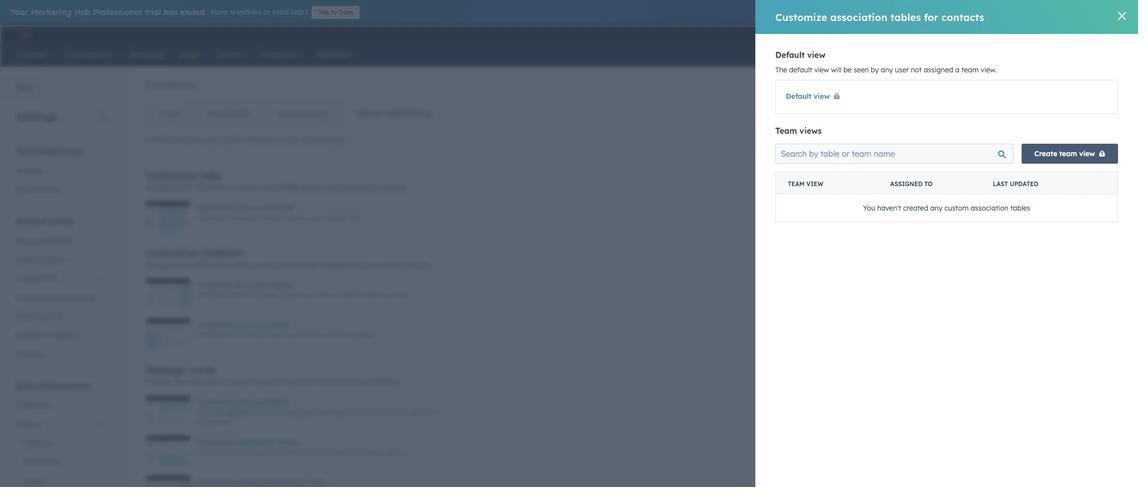 Task type: describe. For each thing, give the bounding box(es) containing it.
assigned to
[[890, 180, 933, 188]]

create
[[1035, 149, 1058, 158]]

your inside customize the overview tab choose the cards you want to show on your overview tab.
[[308, 214, 320, 222]]

cards inside button
[[306, 478, 325, 487]]

2 horizontal spatial overview
[[1080, 109, 1112, 118]]

talk
[[318, 8, 329, 16]]

in inside customize tabs configure the information shown in the middle column of your contacts records.
[[256, 183, 261, 192]]

team inside button
[[1060, 149, 1077, 158]]

0 vertical spatial contacts
[[145, 78, 196, 93]]

middle
[[276, 183, 298, 192]]

association inside customize contact association cards button
[[264, 478, 304, 487]]

cards right manage
[[189, 364, 216, 377]]

contacts inside contacts link
[[22, 439, 52, 448]]

view inside create team view button
[[1079, 149, 1095, 158]]

talk to sales button
[[312, 6, 360, 19]]

data for model
[[1037, 109, 1054, 118]]

help button
[[1023, 25, 1040, 41]]

tables for customize association tables for contacts
[[891, 11, 921, 23]]

general link
[[10, 161, 112, 180]]

menu containing music
[[925, 25, 1126, 41]]

code
[[46, 312, 63, 321]]

sales
[[339, 8, 353, 16]]

assigned
[[890, 180, 923, 188]]

1 horizontal spatial view
[[964, 109, 981, 118]]

about
[[332, 409, 349, 417]]

has
[[164, 7, 178, 17]]

music
[[1093, 29, 1110, 37]]

0 vertical spatial record
[[301, 135, 322, 144]]

preferences
[[37, 146, 84, 156]]

on inside customize the overview tab choose the cards you want to show on your overview tab.
[[299, 214, 306, 222]]

last updated
[[993, 180, 1039, 188]]

integrations
[[16, 274, 57, 283]]

1 vertical spatial highlights
[[224, 409, 251, 417]]

be
[[844, 65, 852, 74]]

data
[[16, 381, 36, 391]]

notifications link
[[10, 180, 112, 199]]

0 vertical spatial default
[[775, 50, 805, 60]]

data for highlights
[[209, 409, 222, 417]]

contact inside customize association tables choose the information shown for contacts in contact association tables.
[[327, 449, 349, 457]]

customize the overview tab button
[[197, 202, 295, 214]]

customize contact association cards button
[[197, 477, 325, 488]]

left inside customize sidebars configure the information shown on the left and right sidebars of your contact records.
[[278, 261, 289, 270]]

model
[[1056, 109, 1078, 118]]

contact inside manage cards choose the information shown on cards for contact records and associations.
[[290, 378, 315, 387]]

contact inside customize sidebars configure the information shown on the left and right sidebars of your contact records.
[[378, 261, 404, 270]]

hubspot link
[[12, 27, 37, 39]]

navigation containing setup
[[145, 101, 446, 126]]

custom
[[945, 204, 969, 213]]

and inside manage cards choose the information shown on cards for contact records and associations.
[[343, 378, 356, 387]]

control
[[145, 135, 169, 144]]

1 horizontal spatial data
[[235, 398, 252, 407]]

need
[[272, 7, 289, 16]]

or
[[263, 7, 270, 16]]

customize for customize sidebars configure the information shown on the left and right sidebars of your contact records.
[[145, 247, 197, 259]]

settings image
[[1044, 29, 1053, 38]]

customize for customize data highlights the data highlights card shows important stats about your contacts at the top of the record page.
[[197, 398, 233, 407]]

back
[[16, 83, 34, 92]]

show for tab
[[283, 214, 297, 222]]

privacy & consent
[[16, 331, 76, 340]]

hub
[[74, 7, 91, 17]]

marketplace
[[16, 293, 57, 302]]

leads
[[22, 477, 42, 486]]

Search by table or team name search field
[[775, 144, 1014, 164]]

default
[[789, 65, 812, 74]]

team view
[[788, 180, 824, 188]]

lifecycle stage link
[[263, 101, 342, 125]]

upgrade image
[[932, 29, 941, 38]]

customize the right sidebar button
[[197, 279, 294, 291]]

tracking code
[[16, 312, 63, 321]]

information inside customize the left sidebar configure the information you want to show on the left sidebar.
[[237, 332, 270, 339]]

customize for customize the left sidebar configure the information you want to show on the left sidebar.
[[197, 321, 233, 330]]

customize the left sidebar button
[[197, 319, 289, 331]]

hubspot image
[[18, 27, 30, 39]]

default view inside button
[[786, 92, 830, 101]]

view inside the customize association tables for contacts 'dialog'
[[807, 180, 824, 188]]

your inside customize tabs configure the information shown in the middle column of your contacts records.
[[335, 183, 349, 192]]

have
[[211, 7, 228, 16]]

customize for customize association tables for contacts
[[775, 11, 827, 23]]

associations,
[[280, 292, 317, 299]]

record inside customize data highlights the data highlights card shows important stats about your contacts at the top of the record page.
[[197, 418, 215, 426]]

security link
[[10, 345, 112, 364]]

professional
[[93, 7, 142, 17]]

setup inside the setup 'link'
[[160, 109, 179, 118]]

account setup
[[16, 216, 74, 226]]

sidebar for left
[[262, 321, 289, 330]]

of inside customize sidebars configure the information shown on the left and right sidebars of your contact records.
[[353, 261, 360, 270]]

marketplace downloads link
[[10, 288, 112, 307]]

trial
[[144, 7, 161, 17]]

& for privacy
[[42, 331, 47, 340]]

setup link
[[146, 101, 193, 125]]

customize for customize contact association cards
[[197, 478, 233, 487]]

0 vertical spatial default view
[[775, 50, 826, 60]]

customization
[[382, 109, 432, 118]]

back link
[[0, 78, 40, 98]]

top
[[409, 409, 419, 417]]

configure inside customize the left sidebar configure the information you want to show on the left sidebar.
[[197, 332, 224, 339]]

ended.
[[180, 7, 207, 17]]

greg robinson image
[[1082, 28, 1091, 37]]

customize the right sidebar the right sidebar can display associations, charts, attached files, and more.
[[197, 281, 410, 299]]

help?
[[290, 7, 308, 16]]

downloads
[[59, 293, 95, 302]]

customize data highlights the data highlights card shows important stats about your contacts at the top of the record page.
[[197, 398, 437, 426]]

sidebar for right
[[268, 281, 294, 290]]

team for team view
[[788, 180, 805, 188]]

on inside customize the left sidebar configure the information you want to show on the left sidebar.
[[323, 332, 330, 339]]

of inside customize tabs configure the information shown in the middle column of your contacts records.
[[326, 183, 333, 192]]

not
[[911, 65, 922, 74]]

2 link opens in a new window image from the top
[[1114, 110, 1121, 118]]

column
[[300, 183, 324, 192]]

information for cards
[[184, 378, 223, 387]]

customize tabs configure the information shown in the middle column of your contacts records.
[[145, 169, 408, 192]]

layout
[[184, 135, 204, 144]]

on inside customize sidebars configure the information shown on the left and right sidebars of your contact records.
[[256, 261, 264, 270]]

lifecycle
[[278, 109, 306, 118]]

on inside manage cards choose the information shown on cards for contact records and associations.
[[248, 378, 256, 387]]

1 horizontal spatial sidebars
[[323, 261, 351, 270]]

want for sidebar
[[284, 332, 298, 339]]

customize the left sidebar configure the information you want to show on the left sidebar.
[[197, 321, 375, 339]]

choose inside manage cards choose the information shown on cards for contact records and associations.
[[145, 378, 170, 387]]

for inside 'dialog'
[[924, 11, 939, 23]]

customize association tables for contacts dialog
[[756, 0, 1138, 488]]

default view button
[[786, 91, 844, 103]]

calling icon button
[[981, 26, 998, 39]]

associations.
[[358, 378, 400, 387]]

view left will
[[814, 65, 829, 74]]

0 vertical spatial in
[[1015, 109, 1022, 118]]

files,
[[367, 292, 380, 299]]

close image
[[1114, 8, 1122, 16]]

users & teams link
[[10, 250, 112, 269]]

more.
[[394, 292, 410, 299]]

records. inside customize tabs configure the information shown in the middle column of your contacts records.
[[382, 183, 408, 192]]

your left contact
[[257, 135, 271, 144]]

stats
[[316, 409, 330, 417]]

shown for tabs
[[233, 183, 254, 192]]

2 vertical spatial right
[[209, 292, 222, 299]]

the inside manage cards choose the information shown on cards for contact records and associations.
[[172, 378, 182, 387]]

create team view
[[1035, 149, 1095, 158]]

tab
[[283, 203, 295, 212]]

account for account setup
[[16, 216, 48, 226]]

stage
[[308, 109, 328, 118]]

talk to sales
[[318, 8, 353, 16]]

users
[[16, 255, 34, 264]]

customize the overview tab choose the cards you want to show on your overview tab.
[[197, 203, 360, 222]]



Task type: locate. For each thing, give the bounding box(es) containing it.
data management element
[[10, 381, 112, 488]]

users & teams
[[16, 255, 65, 264]]

contacts
[[145, 78, 196, 93], [22, 439, 52, 448]]

highlights
[[254, 398, 289, 407], [224, 409, 251, 417]]

2 vertical spatial choose
[[197, 449, 218, 457]]

0 vertical spatial overview
[[1080, 109, 1112, 118]]

tables for customize association tables choose the information shown for contacts in contact association tables.
[[277, 438, 299, 447]]

tab.
[[349, 214, 360, 222]]

information for tabs
[[192, 183, 231, 192]]

tables inside customize association tables choose the information shown for contacts in contact association tables.
[[277, 438, 299, 447]]

1 vertical spatial tables
[[1011, 204, 1031, 213]]

your marketing hub professional trial has ended. have questions or need help?
[[10, 7, 308, 17]]

1 vertical spatial left
[[249, 321, 260, 330]]

contacts inside customize tabs configure the information shown in the middle column of your contacts records.
[[351, 183, 380, 192]]

customize sidebars configure the information shown on the left and right sidebars of your contact records.
[[145, 247, 432, 270]]

0 horizontal spatial highlights
[[224, 409, 251, 417]]

show inside customize the left sidebar configure the information you want to show on the left sidebar.
[[307, 332, 321, 339]]

for up shows
[[278, 378, 288, 387]]

record left pages.
[[301, 135, 322, 144]]

cards
[[230, 214, 246, 222], [189, 364, 216, 377], [258, 378, 276, 387], [306, 478, 325, 487]]

default view up default
[[775, 50, 826, 60]]

0 vertical spatial left
[[278, 261, 289, 270]]

1 vertical spatial data
[[235, 398, 252, 407]]

privacy & consent link
[[10, 326, 112, 345]]

1 vertical spatial for
[[278, 378, 288, 387]]

1 horizontal spatial tables
[[891, 11, 921, 23]]

1 horizontal spatial right
[[249, 281, 266, 290]]

the inside customize the right sidebar the right sidebar can display associations, charts, attached files, and more.
[[197, 292, 207, 299]]

customize inside customize tabs configure the information shown in the middle column of your contacts records.
[[145, 169, 197, 182]]

customize inside customize sidebars configure the information shown on the left and right sidebars of your contact records.
[[145, 247, 197, 259]]

shows
[[267, 409, 285, 417]]

menu item
[[978, 25, 980, 41]]

contacts inside customize association tables choose the information shown for contacts in contact association tables.
[[294, 449, 319, 457]]

your preferences
[[16, 146, 84, 156]]

contacts inside 'dialog'
[[942, 11, 984, 23]]

view up default
[[807, 50, 826, 60]]

any
[[881, 65, 893, 74], [930, 204, 943, 213]]

the down customize the right sidebar button
[[197, 292, 207, 299]]

1 vertical spatial right
[[249, 281, 266, 290]]

you inside customize the left sidebar configure the information you want to show on the left sidebar.
[[272, 332, 282, 339]]

1 horizontal spatial show
[[307, 332, 321, 339]]

information inside customize sidebars configure the information shown on the left and right sidebars of your contact records.
[[192, 261, 231, 270]]

right down customize the right sidebar button
[[209, 292, 222, 299]]

1 horizontal spatial left
[[278, 261, 289, 270]]

properties
[[16, 401, 50, 410]]

you
[[247, 214, 258, 222], [272, 332, 282, 339]]

record
[[356, 109, 380, 118]]

questions
[[230, 7, 262, 16]]

on up customize the right sidebar button
[[256, 261, 264, 270]]

and inside customize sidebars configure the information shown on the left and right sidebars of your contact records.
[[291, 261, 304, 270]]

data up page.
[[209, 409, 222, 417]]

associations
[[208, 109, 249, 118]]

0 horizontal spatial right
[[209, 292, 222, 299]]

information up customize the right sidebar button
[[192, 261, 231, 270]]

defaults
[[45, 236, 72, 245]]

in down stats
[[320, 449, 326, 457]]

1 horizontal spatial team
[[1060, 149, 1077, 158]]

0 vertical spatial sidebar
[[268, 281, 294, 290]]

and right files,
[[381, 292, 392, 299]]

control the layout and content of your contact record pages.
[[145, 135, 346, 144]]

1 vertical spatial record
[[197, 418, 215, 426]]

the
[[775, 65, 787, 74], [197, 292, 207, 299], [197, 409, 207, 417]]

your for your marketing hub professional trial has ended. have questions or need help?
[[10, 7, 28, 17]]

view
[[807, 50, 826, 60], [814, 65, 829, 74], [814, 92, 830, 101], [1079, 149, 1095, 158]]

to inside customize the overview tab choose the cards you want to show on your overview tab.
[[275, 214, 281, 222]]

information inside manage cards choose the information shown on cards for contact records and associations.
[[184, 378, 223, 387]]

& right users
[[36, 255, 41, 264]]

any right by
[[881, 65, 893, 74]]

0 horizontal spatial overview
[[249, 203, 281, 212]]

contacts inside customize data highlights the data highlights card shows important stats about your contacts at the top of the record page.
[[365, 409, 389, 417]]

2 vertical spatial for
[[285, 449, 293, 457]]

information
[[192, 183, 231, 192], [192, 261, 231, 270], [237, 332, 270, 339], [184, 378, 223, 387], [230, 449, 263, 457]]

sidebars up customize the right sidebar button
[[200, 247, 243, 259]]

by
[[871, 65, 879, 74]]

0 vertical spatial team
[[775, 126, 797, 136]]

you for overview
[[247, 214, 258, 222]]

on up the customize data highlights "button" at the bottom of page
[[248, 378, 256, 387]]

the inside the customize association tables for contacts 'dialog'
[[775, 65, 787, 74]]

record left page.
[[197, 418, 215, 426]]

0 vertical spatial tables
[[891, 11, 921, 23]]

0 horizontal spatial tables
[[277, 438, 299, 447]]

shown down customize association tables button
[[265, 449, 283, 457]]

1 vertical spatial contacts
[[22, 439, 52, 448]]

1 vertical spatial setup
[[51, 216, 74, 226]]

account up account defaults
[[16, 216, 48, 226]]

default down default
[[786, 92, 812, 101]]

your preferences element
[[10, 146, 112, 199]]

1 horizontal spatial contacts
[[145, 78, 196, 93]]

1 vertical spatial the
[[197, 292, 207, 299]]

you inside customize the overview tab choose the cards you want to show on your overview tab.
[[247, 214, 258, 222]]

0 horizontal spatial left
[[249, 321, 260, 330]]

0 vertical spatial account
[[16, 216, 48, 226]]

tables
[[891, 11, 921, 23], [1011, 204, 1031, 213], [277, 438, 299, 447]]

setup up account defaults link
[[51, 216, 74, 226]]

& for users
[[36, 255, 41, 264]]

setup inside account setup element
[[51, 216, 74, 226]]

data down manage cards choose the information shown on cards for contact records and associations.
[[235, 398, 252, 407]]

properties link
[[10, 396, 112, 415]]

default up default
[[775, 50, 805, 60]]

the inside customize the right sidebar the right sidebar can display associations, charts, attached files, and more.
[[235, 281, 246, 290]]

navigation
[[145, 101, 446, 126]]

2 vertical spatial to
[[299, 332, 305, 339]]

default view
[[775, 50, 826, 60], [786, 92, 830, 101]]

notifications button
[[1057, 25, 1074, 41]]

your up the hubspot "icon"
[[10, 7, 28, 17]]

1 account from the top
[[16, 216, 48, 226]]

for inside customize association tables choose the information shown for contacts in contact association tables.
[[285, 449, 293, 457]]

1 horizontal spatial record
[[301, 135, 322, 144]]

calling icon image
[[985, 29, 994, 38]]

close image
[[1118, 12, 1126, 20]]

show down tab
[[283, 214, 297, 222]]

shown inside customize association tables choose the information shown for contacts in contact association tables.
[[265, 449, 283, 457]]

cards up card
[[258, 378, 276, 387]]

2 vertical spatial sidebar
[[262, 321, 289, 330]]

customize association tables choose the information shown for contacts in contact association tables.
[[197, 438, 403, 457]]

right up can
[[249, 281, 266, 290]]

record
[[301, 135, 322, 144], [197, 418, 215, 426]]

want down customize the overview tab "button"
[[260, 214, 273, 222]]

account defaults
[[16, 236, 72, 245]]

in inside customize association tables choose the information shown for contacts in contact association tables.
[[320, 449, 326, 457]]

of right content
[[248, 135, 255, 144]]

shown up the customize data highlights "button" at the bottom of page
[[225, 378, 246, 387]]

customize inside 'dialog'
[[775, 11, 827, 23]]

0 horizontal spatial show
[[283, 214, 297, 222]]

upgrade
[[943, 30, 971, 38]]

shown up customize the right sidebar button
[[233, 261, 254, 270]]

integrations button
[[10, 269, 112, 288]]

to for customize the overview tab
[[275, 214, 281, 222]]

to down middle
[[275, 214, 281, 222]]

information for sidebars
[[192, 261, 231, 270]]

2 vertical spatial data
[[209, 409, 222, 417]]

information down tabs
[[192, 183, 231, 192]]

view
[[964, 109, 981, 118], [807, 180, 824, 188]]

want for tab
[[260, 214, 273, 222]]

2 horizontal spatial left
[[342, 332, 352, 339]]

shown inside manage cards choose the information shown on cards for contact records and associations.
[[225, 378, 246, 387]]

the left default
[[775, 65, 787, 74]]

1 vertical spatial records.
[[406, 261, 432, 270]]

0 vertical spatial your
[[10, 7, 28, 17]]

shown inside customize tabs configure the information shown in the middle column of your contacts records.
[[233, 183, 254, 192]]

to inside customize the left sidebar configure the information you want to show on the left sidebar.
[[299, 332, 305, 339]]

information inside customize association tables choose the information shown for contacts in contact association tables.
[[230, 449, 263, 457]]

sidebar down display
[[262, 321, 289, 330]]

your for your preferences
[[16, 146, 34, 156]]

want inside customize the overview tab choose the cards you want to show on your overview tab.
[[260, 214, 273, 222]]

general
[[16, 166, 42, 175]]

0 horizontal spatial you
[[247, 214, 258, 222]]

you down customize the left sidebar button
[[272, 332, 282, 339]]

1 vertical spatial overview
[[249, 203, 281, 212]]

1 vertical spatial want
[[284, 332, 298, 339]]

settings link
[[1042, 28, 1055, 38]]

1 vertical spatial account
[[16, 236, 43, 245]]

customize for customize the overview tab choose the cards you want to show on your overview tab.
[[197, 203, 233, 212]]

you
[[863, 204, 875, 213]]

0 vertical spatial any
[[881, 65, 893, 74]]

sidebar up display
[[268, 281, 294, 290]]

of right top
[[420, 409, 426, 417]]

notifications image
[[1061, 29, 1070, 38]]

1 horizontal spatial you
[[272, 332, 282, 339]]

show for sidebar
[[307, 332, 321, 339]]

customize inside customize the right sidebar the right sidebar can display associations, charts, attached files, and more.
[[197, 281, 233, 290]]

1 vertical spatial your
[[16, 146, 34, 156]]

choose down manage
[[145, 378, 170, 387]]

0 vertical spatial sidebars
[[200, 247, 243, 259]]

1 vertical spatial default view
[[786, 92, 830, 101]]

of inside customize data highlights the data highlights card shows important stats about your contacts at the top of the record page.
[[420, 409, 426, 417]]

information down manage
[[184, 378, 223, 387]]

music button
[[1076, 25, 1125, 41]]

0 vertical spatial setup
[[160, 109, 179, 118]]

0 vertical spatial data
[[1037, 109, 1054, 118]]

marketplace downloads
[[16, 293, 95, 302]]

2 horizontal spatial data
[[1037, 109, 1054, 118]]

sidebars up charts, at bottom
[[323, 261, 351, 270]]

show down charts, at bottom
[[307, 332, 321, 339]]

privacy
[[16, 331, 40, 340]]

0 horizontal spatial data
[[209, 409, 222, 417]]

0 horizontal spatial team
[[962, 65, 979, 74]]

show inside customize the overview tab choose the cards you want to show on your overview tab.
[[283, 214, 297, 222]]

to down associations,
[[299, 332, 305, 339]]

contacts up upgrade
[[942, 11, 984, 23]]

account defaults link
[[10, 231, 112, 250]]

default view down default
[[786, 92, 830, 101]]

want down associations,
[[284, 332, 298, 339]]

and right layout
[[206, 135, 219, 144]]

0 vertical spatial &
[[36, 255, 41, 264]]

1 vertical spatial any
[[930, 204, 943, 213]]

sidebar
[[268, 281, 294, 290], [223, 292, 245, 299], [262, 321, 289, 330]]

customize association tables for contacts
[[775, 11, 984, 23]]

customize for customize association tables choose the information shown for contacts in contact association tables.
[[197, 438, 233, 447]]

contacts up companies
[[22, 439, 52, 448]]

2 horizontal spatial right
[[306, 261, 321, 270]]

sidebar.
[[353, 332, 375, 339]]

content
[[221, 135, 246, 144]]

account up users
[[16, 236, 43, 245]]

contacts left at
[[365, 409, 389, 417]]

shown inside customize sidebars configure the information shown on the left and right sidebars of your contact records.
[[233, 261, 254, 270]]

team for team views
[[775, 126, 797, 136]]

account
[[16, 216, 48, 226], [16, 236, 43, 245]]

customize inside customize the overview tab choose the cards you want to show on your overview tab.
[[197, 203, 233, 212]]

last
[[993, 180, 1008, 188]]

for
[[924, 11, 939, 23], [278, 378, 288, 387], [285, 449, 293, 457]]

records
[[317, 378, 341, 387]]

2 vertical spatial overview
[[322, 214, 347, 222]]

0 vertical spatial show
[[283, 214, 297, 222]]

right up customize the right sidebar the right sidebar can display associations, charts, attached files, and more.
[[306, 261, 321, 270]]

1 horizontal spatial setup
[[160, 109, 179, 118]]

view inside default view button
[[814, 92, 830, 101]]

setup
[[160, 109, 179, 118], [51, 216, 74, 226]]

updated
[[1010, 180, 1039, 188]]

your inside customize sidebars configure the information shown on the left and right sidebars of your contact records.
[[362, 261, 376, 270]]

customize for customize the right sidebar the right sidebar can display associations, charts, attached files, and more.
[[197, 281, 233, 290]]

choose down page.
[[197, 449, 218, 457]]

shown for cards
[[225, 378, 246, 387]]

choose inside customize the overview tab choose the cards you want to show on your overview tab.
[[197, 214, 218, 222]]

for inside manage cards choose the information shown on cards for contact records and associations.
[[278, 378, 288, 387]]

0 vertical spatial you
[[247, 214, 258, 222]]

1 horizontal spatial any
[[930, 204, 943, 213]]

to
[[925, 180, 933, 188]]

management
[[38, 381, 91, 391]]

at
[[391, 409, 397, 417]]

team right a
[[962, 65, 979, 74]]

1 horizontal spatial in
[[320, 449, 326, 457]]

configure inside customize tabs configure the information shown in the middle column of your contacts records.
[[145, 183, 178, 192]]

assigned
[[924, 65, 953, 74]]

1 vertical spatial to
[[275, 214, 281, 222]]

contacts down view.
[[983, 109, 1013, 118]]

any left custom
[[930, 204, 943, 213]]

your up files,
[[362, 261, 376, 270]]

help image
[[1027, 29, 1036, 38]]

shown for sidebars
[[233, 261, 254, 270]]

shown
[[233, 183, 254, 192], [233, 261, 254, 270], [225, 378, 246, 387], [265, 449, 283, 457]]

right
[[306, 261, 321, 270], [249, 281, 266, 290], [209, 292, 222, 299]]

1 vertical spatial view
[[807, 180, 824, 188]]

of right column at the top left
[[326, 183, 333, 192]]

view.
[[981, 65, 997, 74]]

customize inside customize the left sidebar configure the information you want to show on the left sidebar.
[[197, 321, 233, 330]]

records. inside customize sidebars configure the information shown on the left and right sidebars of your contact records.
[[406, 261, 432, 270]]

the
[[1024, 109, 1035, 118], [171, 135, 182, 144], [180, 183, 190, 192], [263, 183, 274, 192], [235, 203, 246, 212], [219, 214, 229, 222], [180, 261, 190, 270], [266, 261, 276, 270], [235, 281, 246, 290], [235, 321, 246, 330], [226, 332, 235, 339], [332, 332, 341, 339], [172, 378, 182, 387], [398, 409, 408, 417], [428, 409, 437, 417], [219, 449, 229, 457]]

1 horizontal spatial want
[[284, 332, 298, 339]]

1 vertical spatial configure
[[145, 261, 178, 270]]

0 horizontal spatial &
[[36, 255, 41, 264]]

cards inside customize the overview tab choose the cards you want to show on your overview tab.
[[230, 214, 246, 222]]

cards down customize the overview tab "button"
[[230, 214, 246, 222]]

your up general
[[16, 146, 34, 156]]

and right records at the bottom
[[343, 378, 356, 387]]

1 vertical spatial show
[[307, 332, 321, 339]]

choose down customize the overview tab "button"
[[197, 214, 218, 222]]

and up customize the right sidebar the right sidebar can display associations, charts, attached files, and more.
[[291, 261, 304, 270]]

0 horizontal spatial record
[[197, 418, 215, 426]]

your right column at the top left
[[335, 183, 349, 192]]

1 horizontal spatial to
[[299, 332, 305, 339]]

1 vertical spatial team
[[788, 180, 805, 188]]

contact down customize association tables button
[[235, 478, 262, 487]]

display
[[258, 292, 278, 299]]

1 horizontal spatial highlights
[[254, 398, 289, 407]]

setup up control at the left top of page
[[160, 109, 179, 118]]

2 vertical spatial in
[[320, 449, 326, 457]]

contact inside button
[[235, 478, 262, 487]]

contacts up tab. in the top left of the page
[[351, 183, 380, 192]]

0 horizontal spatial want
[[260, 214, 273, 222]]

your right about
[[350, 409, 363, 417]]

0 vertical spatial to
[[331, 8, 337, 16]]

marketplaces image
[[1006, 29, 1015, 38]]

2 vertical spatial tables
[[277, 438, 299, 447]]

the inside customize data highlights the data highlights card shows important stats about your contacts at the top of the record page.
[[197, 409, 207, 417]]

your inside your preferences element
[[16, 146, 34, 156]]

for up customize contact association cards button
[[285, 449, 293, 457]]

tables.
[[384, 449, 403, 457]]

choose inside customize association tables choose the information shown for contacts in contact association tables.
[[197, 449, 218, 457]]

you for left
[[272, 332, 282, 339]]

customize association tables button
[[197, 437, 299, 449]]

menu
[[925, 25, 1126, 41]]

0 vertical spatial records.
[[382, 183, 408, 192]]

in up customize the overview tab "button"
[[256, 183, 261, 192]]

shown up customize the overview tab "button"
[[233, 183, 254, 192]]

2 account from the top
[[16, 236, 43, 245]]

1 vertical spatial team
[[1060, 149, 1077, 158]]

0 vertical spatial choose
[[197, 214, 218, 222]]

contact up more.
[[378, 261, 404, 270]]

2 horizontal spatial tables
[[1011, 204, 1031, 213]]

0 horizontal spatial setup
[[51, 216, 74, 226]]

& right privacy
[[42, 331, 47, 340]]

contacts down 'important' at the left bottom of page
[[294, 449, 319, 457]]

1 vertical spatial choose
[[145, 378, 170, 387]]

1 vertical spatial default
[[786, 92, 812, 101]]

0 vertical spatial for
[[924, 11, 939, 23]]

account for account defaults
[[16, 236, 43, 245]]

overview left tab. in the top left of the page
[[322, 214, 347, 222]]

for up upgrade icon
[[924, 11, 939, 23]]

to for customize the left sidebar
[[299, 332, 305, 339]]

default
[[775, 50, 805, 60], [786, 92, 812, 101]]

view up the views
[[814, 92, 830, 101]]

the inside customize association tables choose the information shown for contacts in contact association tables.
[[219, 449, 229, 457]]

tabs
[[200, 169, 222, 182]]

cards down customize association tables choose the information shown for contacts in contact association tables.
[[306, 478, 325, 487]]

views
[[800, 126, 822, 136]]

important
[[286, 409, 315, 417]]

link opens in a new window image
[[1114, 108, 1121, 120], [1114, 110, 1121, 118]]

highlights down the customize data highlights "button" at the bottom of page
[[224, 409, 251, 417]]

your inside customize data highlights the data highlights card shows important stats about your contacts at the top of the record page.
[[350, 409, 363, 417]]

data left model
[[1037, 109, 1054, 118]]

right inside customize sidebars configure the information shown on the left and right sidebars of your contact records.
[[306, 261, 321, 270]]

information down customize the left sidebar button
[[237, 332, 270, 339]]

haven't
[[877, 204, 901, 213]]

marketplaces button
[[1000, 25, 1021, 41]]

information down customize association tables button
[[230, 449, 263, 457]]

to inside button
[[331, 8, 337, 16]]

0 vertical spatial the
[[775, 65, 787, 74]]

0 vertical spatial highlights
[[254, 398, 289, 407]]

leads link
[[10, 472, 112, 488]]

your down column at the top left
[[308, 214, 320, 222]]

0 horizontal spatial to
[[275, 214, 281, 222]]

you haven't created any custom association tables
[[863, 204, 1031, 213]]

sidebars
[[200, 247, 243, 259], [323, 261, 351, 270]]

and inside customize the right sidebar the right sidebar can display associations, charts, attached files, and more.
[[381, 292, 392, 299]]

1 horizontal spatial overview
[[322, 214, 347, 222]]

configure for sidebars
[[145, 261, 178, 270]]

user
[[895, 65, 909, 74]]

on left sidebar.
[[323, 332, 330, 339]]

on down column at the top left
[[299, 214, 306, 222]]

1 vertical spatial you
[[272, 332, 282, 339]]

2 vertical spatial left
[[342, 332, 352, 339]]

team right the create
[[1060, 149, 1077, 158]]

configure for tabs
[[145, 183, 178, 192]]

data management
[[16, 381, 91, 391]]

of up attached
[[353, 261, 360, 270]]

lifecycle stage
[[278, 109, 328, 118]]

highlights up shows
[[254, 398, 289, 407]]

overview right model
[[1080, 109, 1112, 118]]

to right talk
[[331, 8, 337, 16]]

left left sidebar.
[[342, 332, 352, 339]]

0 horizontal spatial view
[[807, 180, 824, 188]]

1 link opens in a new window image from the top
[[1114, 108, 1121, 120]]

contact
[[273, 135, 299, 144]]

customize for customize tabs configure the information shown in the middle column of your contacts records.
[[145, 169, 197, 182]]

0 horizontal spatial contacts
[[22, 439, 52, 448]]

1 vertical spatial sidebar
[[223, 292, 245, 299]]

1 vertical spatial &
[[42, 331, 47, 340]]

configure inside customize sidebars configure the information shown on the left and right sidebars of your contact records.
[[145, 261, 178, 270]]

2 vertical spatial the
[[197, 409, 207, 417]]

left down can
[[249, 321, 260, 330]]

security
[[16, 350, 43, 359]]

want inside customize the left sidebar configure the information you want to show on the left sidebar.
[[284, 332, 298, 339]]

customize inside customize association tables choose the information shown for contacts in contact association tables.
[[197, 438, 233, 447]]

customize inside customize data highlights the data highlights card shows important stats about your contacts at the top of the record page.
[[197, 398, 233, 407]]

the down the customize data highlights "button" at the bottom of page
[[197, 409, 207, 417]]

view right the create
[[1079, 149, 1095, 158]]

account setup element
[[10, 216, 112, 364]]

create team view button
[[1022, 144, 1118, 164]]

you down customize the overview tab "button"
[[247, 214, 258, 222]]

team
[[775, 126, 797, 136], [788, 180, 805, 188]]

default inside button
[[786, 92, 812, 101]]

contact down about
[[327, 449, 349, 457]]

0 horizontal spatial in
[[256, 183, 261, 192]]

record customization link
[[342, 101, 446, 125]]

in left model
[[1015, 109, 1022, 118]]

view contacts in the data model overview link
[[964, 102, 1122, 125]]

0 vertical spatial configure
[[145, 183, 178, 192]]

sidebar inside customize the left sidebar configure the information you want to show on the left sidebar.
[[262, 321, 289, 330]]

customize inside button
[[197, 478, 233, 487]]

contacts up the setup 'link'
[[145, 78, 196, 93]]

contact left records at the bottom
[[290, 378, 315, 387]]

information inside customize tabs configure the information shown in the middle column of your contacts records.
[[192, 183, 231, 192]]



Task type: vqa. For each thing, say whether or not it's contained in the screenshot.
- corresponding to 04:00
no



